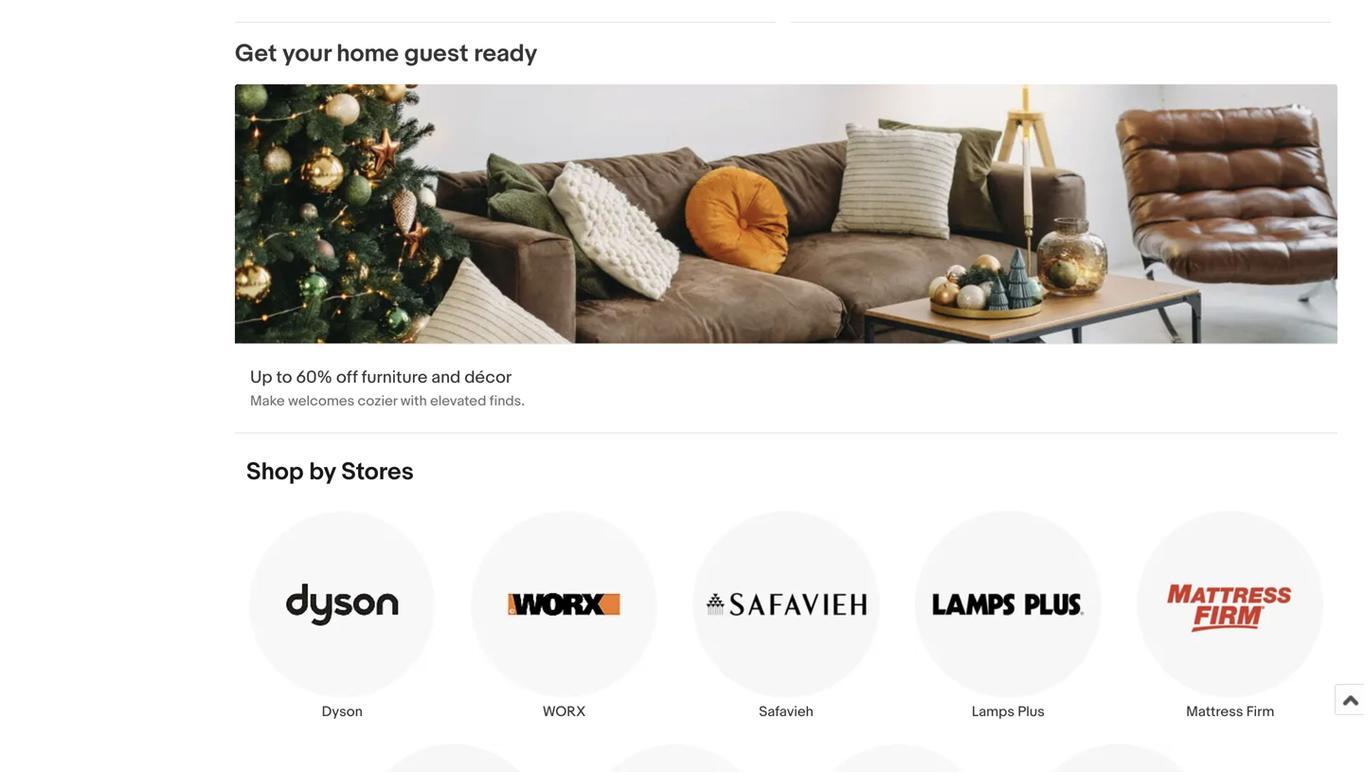Task type: vqa. For each thing, say whether or not it's contained in the screenshot.
WELCOMES
yes



Task type: describe. For each thing, give the bounding box(es) containing it.
with
[[401, 393, 427, 410]]

safavieh link
[[676, 511, 898, 721]]

by
[[309, 458, 336, 487]]

list containing dyson
[[224, 511, 1350, 772]]

finds.
[[490, 393, 525, 410]]

off
[[336, 367, 358, 388]]

safavieh
[[759, 704, 814, 721]]

mattress
[[1187, 704, 1244, 721]]

up to 60% off furniture and décor make welcomes cozier with elevated finds.
[[250, 367, 525, 410]]

stores
[[341, 458, 414, 487]]

home
[[337, 39, 399, 69]]

furniture
[[362, 367, 428, 388]]

get your home guest ready
[[235, 39, 538, 69]]

dyson link
[[231, 511, 453, 721]]

worx
[[543, 704, 586, 721]]

décor
[[465, 367, 512, 388]]

elevated
[[430, 393, 487, 410]]

to
[[276, 367, 292, 388]]



Task type: locate. For each thing, give the bounding box(es) containing it.
up
[[250, 367, 273, 388]]

lamps plus
[[972, 704, 1045, 721]]

firm
[[1247, 704, 1275, 721]]

guest
[[405, 39, 469, 69]]

ready
[[474, 39, 538, 69]]

None text field
[[791, 0, 1331, 22]]

dyson
[[322, 704, 363, 721]]

60%
[[296, 367, 333, 388]]

and
[[432, 367, 461, 388]]

lamps
[[972, 704, 1015, 721]]

mattress firm
[[1187, 704, 1275, 721]]

make
[[250, 393, 285, 410]]

lamps plus link
[[898, 511, 1120, 721]]

mattress firm link
[[1120, 511, 1342, 721]]

None text field
[[235, 0, 776, 22], [235, 84, 1338, 433], [235, 0, 776, 22], [235, 84, 1338, 433]]

worx link
[[453, 511, 676, 721]]

plus
[[1018, 704, 1045, 721]]

shop
[[246, 458, 304, 487]]

your
[[283, 39, 331, 69]]

shop by stores
[[246, 458, 414, 487]]

get
[[235, 39, 277, 69]]

list
[[224, 511, 1350, 772]]

cozier
[[358, 393, 398, 410]]

welcomes
[[288, 393, 355, 410]]



